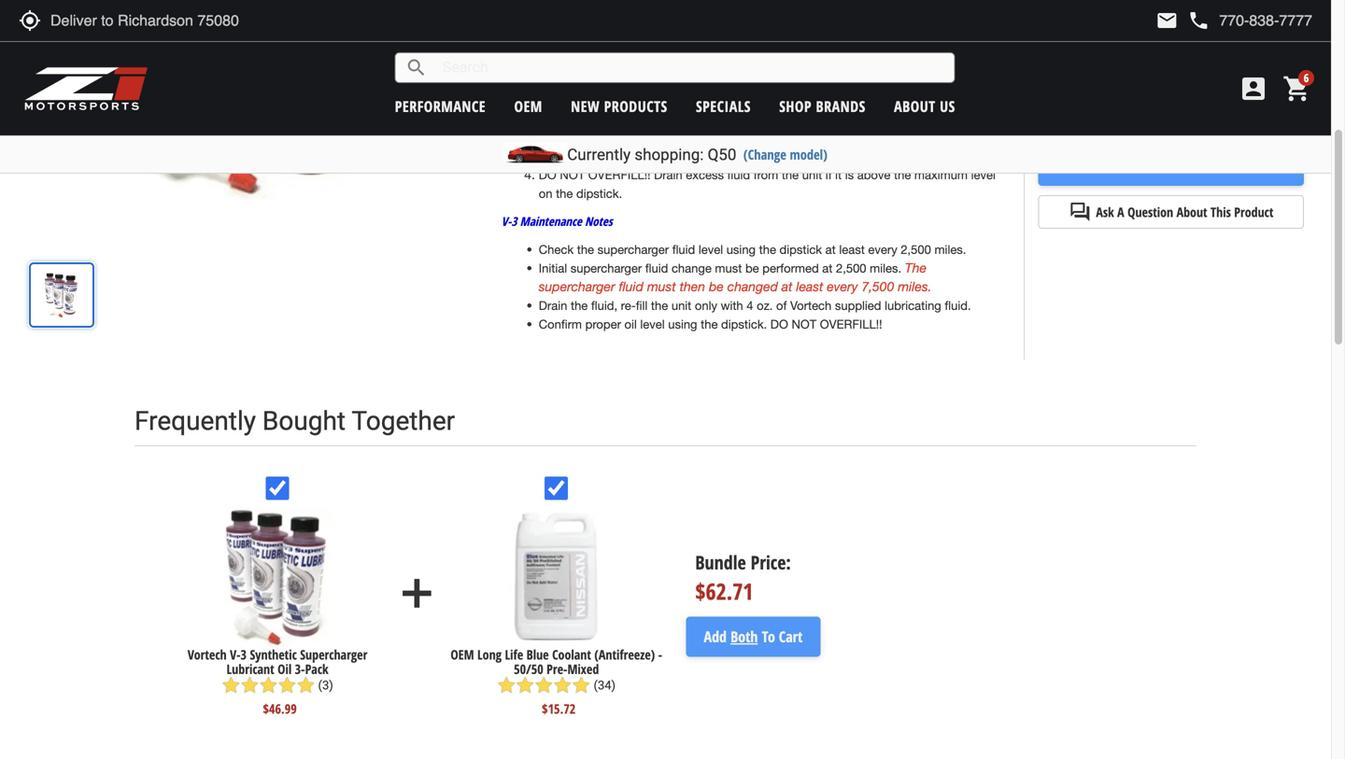 Task type: locate. For each thing, give the bounding box(es) containing it.
level up the initial supercharger fluid change must be performed at 2,500 miles.
[[699, 243, 723, 257]]

has
[[638, 131, 657, 145]]

4
[[747, 299, 754, 313]]

star
[[222, 677, 240, 695], [240, 677, 259, 695], [259, 677, 278, 695], [278, 677, 297, 695], [297, 677, 315, 695], [497, 677, 516, 695], [516, 677, 535, 695], [535, 677, 553, 695], [553, 677, 572, 695], [572, 677, 591, 695]]

dipstick. up notes
[[577, 187, 622, 201]]

1 horizontal spatial cart
[[1196, 153, 1222, 176]]

0 horizontal spatial drain
[[539, 299, 567, 313]]

drain up confirm
[[539, 299, 567, 313]]

miles. up fluid.
[[935, 243, 967, 257]]

0 vertical spatial do
[[539, 168, 557, 182]]

drain down the shopping:
[[654, 168, 683, 182]]

add both to cart
[[704, 627, 803, 647]]

to up question_answer ask a question about this product
[[1178, 153, 1191, 176]]

level inside ensure that the .06" copper sealing washer is located on the dipstick base. thread the clean dipstick into the unit until it seats. once the dipstick has seated, remove the dipstick from the unit. fluid should register in the crosshatched area on the dipstick. do not overfill!! drain excess fluid from the unit if it is above the maximum level on the dipstick.
[[971, 168, 996, 182]]

on up maintenance
[[539, 187, 553, 201]]

1 star from the left
[[222, 677, 240, 695]]

0 horizontal spatial unit
[[672, 299, 692, 313]]

dipstick down clean
[[592, 131, 634, 145]]

None checkbox
[[266, 477, 289, 500], [545, 477, 568, 500], [266, 477, 289, 500], [545, 477, 568, 500]]

to
[[1129, 21, 1141, 41], [1178, 153, 1191, 176]]

0 horizontal spatial to
[[1129, 21, 1141, 41]]

cart up this
[[1196, 153, 1222, 176]]

fluid up re-
[[619, 279, 644, 295]]

1 horizontal spatial on
[[720, 149, 734, 164]]

ensure that the .06" copper sealing washer is located on the dipstick base. thread the clean dipstick into the unit until it seats. once the dipstick has seated, remove the dipstick from the unit. fluid should register in the crosshatched area on the dipstick. do not overfill!! drain excess fluid from the unit if it is above the maximum level on the dipstick.
[[539, 93, 996, 201]]

2 horizontal spatial level
[[971, 168, 996, 182]]

using
[[727, 243, 756, 257], [668, 317, 698, 332]]

on down remove
[[720, 149, 734, 164]]

the supercharger fluid must then be changed at least every 7,500 miles.
[[539, 260, 932, 295]]

0 horizontal spatial 2,500
[[836, 261, 867, 276]]

1 vertical spatial drain
[[539, 299, 567, 313]]

8 star from the left
[[535, 677, 553, 695]]

dipstick up has
[[633, 112, 676, 126]]

0 horizontal spatial vortech
[[188, 646, 227, 664]]

50/50
[[514, 660, 544, 678]]

0 vertical spatial fluid
[[502, 64, 525, 81]]

it
[[772, 112, 779, 126], [835, 168, 842, 182]]

1 vertical spatial must
[[647, 279, 676, 295]]

1 vertical spatial is
[[845, 168, 854, 182]]

2,500 up the
[[901, 243, 931, 257]]

1 horizontal spatial overfill!!
[[820, 317, 882, 332]]

1 vertical spatial to
[[1178, 153, 1191, 176]]

1 horizontal spatial be
[[746, 261, 759, 276]]

dipstick left base.
[[869, 93, 912, 108]]

the down (change model) link
[[782, 168, 799, 182]]

1 vertical spatial about
[[1177, 203, 1208, 221]]

located
[[788, 93, 828, 108]]

be inside the supercharger fluid must then be changed at least every 7,500 miles.
[[709, 279, 724, 295]]

0 vertical spatial v-
[[502, 213, 512, 230]]

1 vertical spatial not
[[792, 317, 817, 332]]

2,500 up 7,500
[[836, 261, 867, 276]]

with
[[721, 299, 743, 313]]

question_answer ask a question about this product
[[1069, 201, 1274, 223]]

every
[[868, 243, 898, 257], [827, 279, 858, 295]]

tip
[[575, 37, 592, 52]]

then
[[680, 279, 706, 295]]

unit left if
[[802, 168, 822, 182]]

drain inside the drain the fluid, re-fill the unit only with 4 oz. of vortech supplied lubricating fluid. confirm proper oil level using the dipstick. do not overfill!!
[[539, 299, 567, 313]]

must up fill
[[647, 279, 676, 295]]

unit down then
[[672, 299, 692, 313]]

supercharger down 'initial'
[[539, 279, 615, 295]]

mail link
[[1156, 9, 1179, 32]]

cart right to
[[779, 627, 803, 647]]

1 horizontal spatial v-
[[502, 213, 512, 230]]

1 horizontal spatial 3
[[512, 213, 517, 230]]

Search search field
[[428, 53, 955, 82]]

fluid inside the supercharger fluid must then be changed at least every 7,500 miles.
[[619, 279, 644, 295]]

cart for to
[[779, 627, 803, 647]]

fluid,
[[591, 299, 618, 313]]

fluid left level in the top left of the page
[[502, 64, 525, 81]]

0 horizontal spatial level
[[640, 317, 665, 332]]

from down (change
[[754, 168, 779, 182]]

life
[[505, 646, 523, 664]]

1 vertical spatial using
[[668, 317, 698, 332]]

in stock, ready to ship. help
[[1039, 18, 1198, 41]]

oem for oem long life blue coolant (antifreeze) - 50/50 pre-mixed star star star star star (34) $15.72
[[451, 646, 474, 664]]

1 horizontal spatial least
[[839, 243, 865, 257]]

initial supercharger fluid change must be performed at 2,500 miles.
[[539, 261, 905, 276]]

2,500
[[901, 243, 931, 257], [836, 261, 867, 276]]

oem inside oem long life blue coolant (antifreeze) - 50/50 pre-mixed star star star star star (34) $15.72
[[451, 646, 474, 664]]

2 vertical spatial at
[[782, 279, 793, 295]]

$46.99
[[263, 701, 297, 718]]

about left us
[[894, 96, 936, 116]]

overfill!!
[[588, 168, 651, 182], [820, 317, 882, 332]]

overfill!! down supplied
[[820, 317, 882, 332]]

ask
[[1096, 203, 1114, 221]]

0 horizontal spatial be
[[709, 279, 724, 295]]

on right located
[[832, 93, 845, 108]]

the up performed
[[759, 243, 776, 257]]

oem link
[[514, 96, 543, 116]]

fluid right unit.
[[889, 131, 916, 145]]

supercharger up the fluid, on the left top
[[571, 261, 642, 276]]

fluid level checking procedure
[[502, 64, 648, 81]]

1 vertical spatial it
[[835, 168, 842, 182]]

1 vertical spatial at
[[823, 261, 833, 276]]

not inside the drain the fluid, re-fill the unit only with 4 oz. of vortech supplied lubricating fluid. confirm proper oil level using the dipstick. do not overfill!!
[[792, 317, 817, 332]]

this
[[1211, 203, 1231, 221]]

from
[[814, 131, 839, 145], [754, 168, 779, 182]]

the right fill
[[651, 299, 668, 313]]

do
[[539, 168, 557, 182], [771, 317, 788, 332]]

new products link
[[571, 96, 668, 116]]

once
[[539, 131, 568, 145]]

3 left synthetic
[[241, 646, 247, 664]]

miles. up 7,500
[[870, 261, 902, 276]]

oem down level in the top left of the page
[[514, 96, 543, 116]]

v- left synthetic
[[230, 646, 241, 664]]

add
[[1148, 153, 1174, 176], [704, 627, 727, 647]]

brands
[[816, 96, 866, 116]]

2 horizontal spatial unit
[[802, 168, 822, 182]]

dipstick. down the seats.
[[757, 149, 803, 164]]

do down register
[[539, 168, 557, 182]]

least down performed
[[796, 279, 824, 295]]

level down fill
[[640, 317, 665, 332]]

vortech
[[790, 299, 832, 313], [188, 646, 227, 664]]

0 horizontal spatial 3
[[241, 646, 247, 664]]

1 vertical spatial oem
[[451, 646, 474, 664]]

1 vertical spatial overfill!!
[[820, 317, 882, 332]]

least up 7,500
[[839, 243, 865, 257]]

the down that in the top left of the page
[[580, 112, 597, 126]]

0 vertical spatial at
[[826, 243, 836, 257]]

1 horizontal spatial do
[[771, 317, 788, 332]]

oil
[[625, 317, 637, 332]]

be down the initial supercharger fluid change must be performed at 2,500 miles.
[[709, 279, 724, 295]]

remove
[[704, 131, 744, 145]]

fluid
[[502, 64, 525, 81], [889, 131, 916, 145]]

account_box link
[[1234, 74, 1274, 104]]

0 vertical spatial cart
[[1196, 153, 1222, 176]]

0 vertical spatial not
[[560, 168, 585, 182]]

base.
[[915, 93, 945, 108]]

add_shopping_cart
[[1121, 153, 1143, 176]]

be up changed
[[746, 261, 759, 276]]

level inside the drain the fluid, re-fill the unit only with 4 oz. of vortech supplied lubricating fluid. confirm proper oil level using the dipstick. do not overfill!!
[[640, 317, 665, 332]]

is right if
[[845, 168, 854, 182]]

0 vertical spatial is
[[776, 93, 785, 108]]

vortech inside the drain the fluid, re-fill the unit only with 4 oz. of vortech supplied lubricating fluid. confirm proper oil level using the dipstick. do not overfill!!
[[790, 299, 832, 313]]

maintenance
[[520, 213, 582, 230]]

lubricating
[[885, 299, 942, 313]]

6 star from the left
[[497, 677, 516, 695]]

level right maximum
[[971, 168, 996, 182]]

vortech left synthetic
[[188, 646, 227, 664]]

unit
[[723, 112, 743, 126], [802, 168, 822, 182], [672, 299, 692, 313]]

0 vertical spatial oem
[[514, 96, 543, 116]]

from up the model)
[[814, 131, 839, 145]]

supercharger down notes
[[598, 243, 669, 257]]

every up 7,500
[[868, 243, 898, 257]]

performance
[[395, 96, 486, 116]]

0 horizontal spatial using
[[668, 317, 698, 332]]

3 inside vortech v-3 synthetic supercharger lubricant oil 3-pack star star star star star (3) $46.99
[[241, 646, 247, 664]]

0 vertical spatial 3
[[512, 213, 517, 230]]

1 horizontal spatial level
[[699, 243, 723, 257]]

1 horizontal spatial fluid
[[889, 131, 916, 145]]

search
[[405, 57, 428, 79]]

only
[[695, 299, 718, 313]]

0 vertical spatial to
[[1129, 21, 1141, 41]]

0 vertical spatial least
[[839, 243, 865, 257]]

at right performed
[[823, 261, 833, 276]]

0 vertical spatial vortech
[[790, 299, 832, 313]]

0 vertical spatial unit
[[723, 112, 743, 126]]

supercharger
[[598, 243, 669, 257], [571, 261, 642, 276], [539, 279, 615, 295]]

at inside the supercharger fluid must then be changed at least every 7,500 miles.
[[782, 279, 793, 295]]

1 horizontal spatial 2,500
[[901, 243, 931, 257]]

the down only
[[701, 317, 718, 332]]

1 horizontal spatial vortech
[[790, 299, 832, 313]]

v- left maintenance
[[502, 213, 512, 230]]

vortech right of
[[790, 299, 832, 313]]

the left unit.
[[842, 131, 859, 145]]

0 vertical spatial it
[[772, 112, 779, 126]]

overfill!! inside the drain the fluid, re-fill the unit only with 4 oz. of vortech supplied lubricating fluid. confirm proper oil level using the dipstick. do not overfill!!
[[820, 317, 882, 332]]

changed
[[728, 279, 778, 295]]

3 left maintenance
[[512, 213, 517, 230]]

check
[[539, 243, 574, 257]]

mail
[[1156, 9, 1179, 32]]

using up the initial supercharger fluid change must be performed at 2,500 miles.
[[727, 243, 756, 257]]

new products
[[571, 96, 668, 116]]

0 horizontal spatial must
[[647, 279, 676, 295]]

is up the seats.
[[776, 93, 785, 108]]

v-
[[502, 213, 512, 230], [230, 646, 241, 664]]

supercharger inside the supercharger fluid must then be changed at least every 7,500 miles.
[[539, 279, 615, 295]]

using down only
[[668, 317, 698, 332]]

must inside the supercharger fluid must then be changed at least every 7,500 miles.
[[647, 279, 676, 295]]

blue
[[527, 646, 549, 664]]

oem left long
[[451, 646, 474, 664]]

1 vertical spatial level
[[699, 243, 723, 257]]

pre-
[[547, 660, 568, 678]]

help
[[1177, 18, 1198, 39]]

dipstick. inside the drain the fluid, re-fill the unit only with 4 oz. of vortech supplied lubricating fluid. confirm proper oil level using the dipstick. do not overfill!!
[[721, 317, 767, 332]]

1 vertical spatial 2,500
[[836, 261, 867, 276]]

fluid down the q50
[[727, 168, 750, 182]]

0 horizontal spatial least
[[796, 279, 824, 295]]

1 horizontal spatial every
[[868, 243, 898, 257]]

0 horizontal spatial from
[[754, 168, 779, 182]]

do down of
[[771, 317, 788, 332]]

cart for to
[[1196, 153, 1222, 176]]

at for least
[[782, 279, 793, 295]]

0 horizontal spatial v-
[[230, 646, 241, 664]]

0 vertical spatial level
[[971, 168, 996, 182]]

seated,
[[660, 131, 700, 145]]

at up supplied
[[826, 243, 836, 257]]

0 horizontal spatial not
[[560, 168, 585, 182]]

should
[[919, 131, 955, 145]]

overfill!! inside ensure that the .06" copper sealing washer is located on the dipstick base. thread the clean dipstick into the unit until it seats. once the dipstick has seated, remove the dipstick from the unit. fluid should register in the crosshatched area on the dipstick. do not overfill!! drain excess fluid from the unit if it is above the maximum level on the dipstick.
[[588, 168, 651, 182]]

2 vertical spatial dipstick.
[[721, 317, 767, 332]]

it right if
[[835, 168, 842, 182]]

0 vertical spatial add
[[1148, 153, 1174, 176]]

1 vertical spatial every
[[827, 279, 858, 295]]

oem
[[514, 96, 543, 116], [451, 646, 474, 664]]

add left both
[[704, 627, 727, 647]]

the down until
[[748, 131, 765, 145]]

5 star from the left
[[297, 677, 315, 695]]

1 vertical spatial fluid
[[889, 131, 916, 145]]

1 vertical spatial 3
[[241, 646, 247, 664]]

cart
[[1196, 153, 1222, 176], [779, 627, 803, 647]]

1 vertical spatial vortech
[[188, 646, 227, 664]]

1 vertical spatial unit
[[802, 168, 822, 182]]

oz.
[[757, 299, 773, 313]]

least inside the supercharger fluid must then be changed at least every 7,500 miles.
[[796, 279, 824, 295]]

at down performed
[[782, 279, 793, 295]]

0 horizontal spatial do
[[539, 168, 557, 182]]

0 horizontal spatial every
[[827, 279, 858, 295]]

account_box
[[1239, 74, 1269, 104]]

bottle
[[595, 37, 627, 52]]

1 horizontal spatial not
[[792, 317, 817, 332]]

using inside the drain the fluid, re-fill the unit only with 4 oz. of vortech supplied lubricating fluid. confirm proper oil level using the dipstick. do not overfill!!
[[668, 317, 698, 332]]

0 horizontal spatial add
[[704, 627, 727, 647]]

until
[[746, 112, 769, 126]]

add right add_shopping_cart
[[1148, 153, 1174, 176]]

question_answer
[[1069, 201, 1092, 223]]

0 horizontal spatial cart
[[779, 627, 803, 647]]

must up changed
[[715, 261, 742, 276]]

0 horizontal spatial oem
[[451, 646, 474, 664]]

pack
[[305, 660, 329, 678]]

lubricant
[[227, 660, 274, 678]]

frequently
[[135, 406, 256, 437]]

dipstick. down 4
[[721, 317, 767, 332]]

about left this
[[1177, 203, 1208, 221]]

0 horizontal spatial on
[[539, 187, 553, 201]]

spout
[[539, 37, 572, 52]]

fluid left the change at the top of the page
[[645, 261, 668, 276]]

0 vertical spatial using
[[727, 243, 756, 257]]

1 horizontal spatial about
[[1177, 203, 1208, 221]]

to left 'ship.'
[[1129, 21, 1141, 41]]

1 vertical spatial from
[[754, 168, 779, 182]]

2 vertical spatial unit
[[672, 299, 692, 313]]

1 horizontal spatial drain
[[654, 168, 683, 182]]

overfill!! down currently at the top left of page
[[588, 168, 651, 182]]

0 vertical spatial on
[[832, 93, 845, 108]]

it right until
[[772, 112, 779, 126]]

1 horizontal spatial it
[[835, 168, 842, 182]]

2 vertical spatial supercharger
[[539, 279, 615, 295]]

is
[[776, 93, 785, 108], [845, 168, 854, 182]]

every up supplied
[[827, 279, 858, 295]]

miles. down the
[[898, 279, 932, 295]]

be for then
[[709, 279, 724, 295]]

the up unit.
[[849, 93, 866, 108]]

2 horizontal spatial on
[[832, 93, 845, 108]]

0 vertical spatial about
[[894, 96, 936, 116]]

v- inside vortech v-3 synthetic supercharger lubricant oil 3-pack star star star star star (3) $46.99
[[230, 646, 241, 664]]

$15.72
[[542, 701, 576, 718]]

1 vertical spatial be
[[709, 279, 724, 295]]

fluid
[[727, 168, 750, 182], [672, 243, 695, 257], [645, 261, 668, 276], [619, 279, 644, 295]]

must
[[715, 261, 742, 276], [647, 279, 676, 295]]

unit up remove
[[723, 112, 743, 126]]

together
[[352, 406, 455, 437]]

0 vertical spatial miles.
[[935, 243, 967, 257]]

1 vertical spatial on
[[720, 149, 734, 164]]

1 horizontal spatial from
[[814, 131, 839, 145]]

0 vertical spatial every
[[868, 243, 898, 257]]

v-3 maintenance notes
[[502, 213, 613, 230]]



Task type: describe. For each thing, give the bounding box(es) containing it.
2 vertical spatial on
[[539, 187, 553, 201]]

(antifreeze)
[[595, 646, 655, 664]]

excess
[[686, 168, 724, 182]]

7 star from the left
[[516, 677, 535, 695]]

check the supercharger fluid level using the dipstick at least every 2,500 miles.
[[539, 243, 967, 257]]

9 star from the left
[[553, 677, 572, 695]]

about inside question_answer ask a question about this product
[[1177, 203, 1208, 221]]

0 horizontal spatial it
[[772, 112, 779, 126]]

about us
[[894, 96, 956, 116]]

supercharger
[[300, 646, 368, 664]]

supplied
[[835, 299, 882, 313]]

stock,
[[1054, 21, 1089, 41]]

do inside the drain the fluid, re-fill the unit only with 4 oz. of vortech supplied lubricating fluid. confirm proper oil level using the dipstick. do not overfill!!
[[771, 317, 788, 332]]

mail phone
[[1156, 9, 1210, 32]]

synthetic
[[250, 646, 297, 664]]

my_location
[[19, 9, 41, 32]]

1 horizontal spatial using
[[727, 243, 756, 257]]

(3)
[[318, 679, 333, 693]]

specials
[[696, 96, 751, 116]]

1 horizontal spatial unit
[[723, 112, 743, 126]]

.06"
[[624, 93, 647, 108]]

the down "sealing"
[[703, 112, 720, 126]]

register
[[539, 149, 579, 164]]

supercharger for must
[[539, 279, 615, 295]]

drain the fluid, re-fill the unit only with 4 oz. of vortech supplied lubricating fluid. confirm proper oil level using the dipstick. do not overfill!!
[[539, 299, 971, 332]]

unit.
[[863, 131, 886, 145]]

4 star from the left
[[278, 677, 297, 695]]

7,500
[[862, 279, 895, 295]]

specials link
[[696, 96, 751, 116]]

spout tip bottle cap (1)
[[539, 37, 670, 52]]

fluid inside ensure that the .06" copper sealing washer is located on the dipstick base. thread the clean dipstick into the unit until it seats. once the dipstick has seated, remove the dipstick from the unit. fluid should register in the crosshatched area on the dipstick. do not overfill!! drain excess fluid from the unit if it is above the maximum level on the dipstick.
[[889, 131, 916, 145]]

1 horizontal spatial must
[[715, 261, 742, 276]]

the up 'v-3 maintenance notes'
[[556, 187, 573, 201]]

product
[[1235, 203, 1274, 221]]

0 vertical spatial from
[[814, 131, 839, 145]]

maximum
[[915, 168, 968, 182]]

add
[[394, 571, 440, 617]]

into
[[679, 112, 699, 126]]

the right in
[[596, 149, 613, 164]]

not inside ensure that the .06" copper sealing washer is located on the dipstick base. thread the clean dipstick into the unit until it seats. once the dipstick has seated, remove the dipstick from the unit. fluid should register in the crosshatched area on the dipstick. do not overfill!! drain excess fluid from the unit if it is above the maximum level on the dipstick.
[[560, 168, 585, 182]]

notes
[[585, 213, 613, 230]]

seats.
[[782, 112, 815, 126]]

the up clean
[[604, 93, 621, 108]]

sealing
[[692, 93, 730, 108]]

unit inside the drain the fluid, re-fill the unit only with 4 oz. of vortech supplied lubricating fluid. confirm proper oil level using the dipstick. do not overfill!!
[[672, 299, 692, 313]]

vortech v-3 synthetic supercharger lubricant oil 3-pack star star star star star (3) $46.99
[[188, 646, 368, 718]]

the right above
[[894, 168, 911, 182]]

-
[[658, 646, 663, 664]]

oem long life blue coolant (antifreeze) - 50/50 pre-mixed star star star star star (34) $15.72
[[451, 646, 663, 718]]

in
[[1039, 21, 1051, 41]]

copper
[[650, 93, 688, 108]]

to inside in stock, ready to ship. help
[[1129, 21, 1141, 41]]

above
[[858, 168, 891, 182]]

coolant
[[552, 646, 591, 664]]

oil
[[278, 660, 292, 678]]

1 horizontal spatial to
[[1178, 153, 1191, 176]]

bundle
[[696, 550, 746, 575]]

drain inside ensure that the .06" copper sealing washer is located on the dipstick base. thread the clean dipstick into the unit until it seats. once the dipstick has seated, remove the dipstick from the unit. fluid should register in the crosshatched area on the dipstick. do not overfill!! drain excess fluid from the unit if it is above the maximum level on the dipstick.
[[654, 168, 683, 182]]

3-
[[295, 660, 305, 678]]

3 star from the left
[[259, 677, 278, 695]]

vortech inside vortech v-3 synthetic supercharger lubricant oil 3-pack star star star star star (3) $46.99
[[188, 646, 227, 664]]

dipstick up (change model) link
[[768, 131, 811, 145]]

1 vertical spatial miles.
[[870, 261, 902, 276]]

the up in
[[571, 131, 588, 145]]

procedure
[[600, 64, 648, 81]]

0 horizontal spatial fluid
[[502, 64, 525, 81]]

shop brands link
[[779, 96, 866, 116]]

the right 'check'
[[577, 243, 594, 257]]

fluid up the change at the top of the page
[[672, 243, 695, 257]]

0 horizontal spatial is
[[776, 93, 785, 108]]

q50
[[708, 145, 737, 164]]

fill
[[636, 299, 648, 313]]

oem for oem
[[514, 96, 543, 116]]

ready
[[1093, 21, 1126, 41]]

level
[[528, 64, 552, 81]]

new
[[571, 96, 600, 116]]

both
[[731, 627, 758, 647]]

re-
[[621, 299, 636, 313]]

mixed
[[568, 660, 599, 678]]

to
[[762, 627, 775, 647]]

shop brands
[[779, 96, 866, 116]]

(change model) link
[[744, 145, 828, 164]]

that
[[580, 93, 601, 108]]

if
[[826, 168, 832, 182]]

10 star from the left
[[572, 677, 591, 695]]

fluid.
[[945, 299, 971, 313]]

ship.
[[1145, 21, 1173, 41]]

miles. inside the supercharger fluid must then be changed at least every 7,500 miles.
[[898, 279, 932, 295]]

bundle price: $62.71
[[696, 550, 791, 607]]

model)
[[790, 145, 828, 164]]

initial
[[539, 261, 567, 276]]

currently shopping: q50 (change model)
[[567, 145, 828, 164]]

long
[[477, 646, 502, 664]]

be for must
[[746, 261, 759, 276]]

at for 2,500
[[823, 261, 833, 276]]

shop
[[779, 96, 812, 116]]

1 horizontal spatial add
[[1148, 153, 1174, 176]]

1 horizontal spatial is
[[845, 168, 854, 182]]

every inside the supercharger fluid must then be changed at least every 7,500 miles.
[[827, 279, 858, 295]]

thread
[[539, 112, 577, 126]]

area
[[693, 149, 716, 164]]

currently
[[567, 145, 631, 164]]

0 vertical spatial supercharger
[[598, 243, 669, 257]]

bought
[[262, 406, 346, 437]]

fluid inside ensure that the .06" copper sealing washer is located on the dipstick base. thread the clean dipstick into the unit until it seats. once the dipstick has seated, remove the dipstick from the unit. fluid should register in the crosshatched area on the dipstick. do not overfill!! drain excess fluid from the unit if it is above the maximum level on the dipstick.
[[727, 168, 750, 182]]

crosshatched
[[616, 149, 690, 164]]

checking
[[555, 64, 597, 81]]

supercharger for change
[[571, 261, 642, 276]]

products
[[604, 96, 668, 116]]

phone
[[1188, 9, 1210, 32]]

the left the fluid, on the left top
[[571, 299, 588, 313]]

the right the q50
[[737, 149, 754, 164]]

performed
[[763, 261, 819, 276]]

0 vertical spatial dipstick.
[[757, 149, 803, 164]]

confirm
[[539, 317, 582, 332]]

dipstick up performed
[[780, 243, 822, 257]]

2 star from the left
[[240, 677, 259, 695]]

proper
[[585, 317, 621, 332]]

0 vertical spatial 2,500
[[901, 243, 931, 257]]

z1 motorsports logo image
[[23, 65, 149, 112]]

do inside ensure that the .06" copper sealing washer is located on the dipstick base. thread the clean dipstick into the unit until it seats. once the dipstick has seated, remove the dipstick from the unit. fluid should register in the crosshatched area on the dipstick. do not overfill!! drain excess fluid from the unit if it is above the maximum level on the dipstick.
[[539, 168, 557, 182]]

question
[[1128, 203, 1174, 221]]

(1)
[[657, 37, 670, 52]]

1 vertical spatial dipstick.
[[577, 187, 622, 201]]



Task type: vqa. For each thing, say whether or not it's contained in the screenshot.
"Add Both To Cart"
yes



